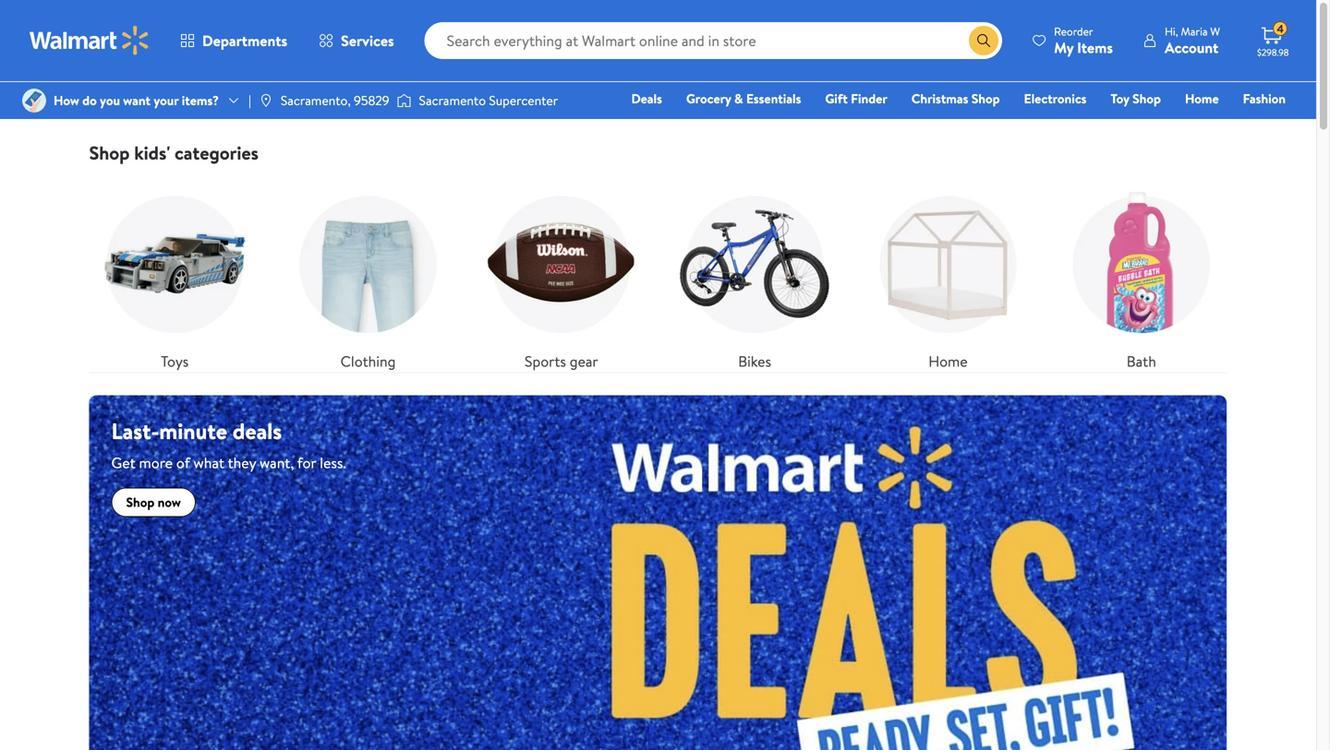 Task type: locate. For each thing, give the bounding box(es) containing it.
toy shop
[[1111, 90, 1161, 108]]

of
[[176, 453, 190, 473]]

0 horizontal spatial home link
[[863, 179, 1034, 373]]

home
[[1185, 90, 1219, 108], [929, 351, 968, 372]]

grocery
[[686, 90, 731, 108]]

0 vertical spatial home
[[1185, 90, 1219, 108]]

1 vertical spatial gift
[[991, 115, 1013, 133]]

 image left how
[[22, 89, 46, 113]]

 image
[[22, 89, 46, 113], [397, 91, 412, 110]]

finder
[[851, 90, 887, 108]]

sports gear link
[[476, 179, 647, 373]]

shop
[[971, 90, 1000, 108], [1133, 90, 1161, 108], [89, 140, 130, 166], [126, 494, 154, 512]]

0 vertical spatial gift
[[825, 90, 848, 108]]

 image right 95829
[[397, 91, 412, 110]]

my
[[1054, 37, 1074, 58]]

shop left now
[[126, 494, 154, 512]]

bikes
[[738, 351, 771, 372]]

deals link
[[623, 89, 670, 109]]

1 horizontal spatial gift
[[991, 115, 1013, 133]]

sacramento,
[[281, 91, 351, 109]]

do
[[82, 91, 97, 109]]

95829
[[354, 91, 389, 109]]

categories
[[175, 140, 259, 166]]

grocery & essentials link
[[678, 89, 809, 109]]

0 vertical spatial home link
[[1177, 89, 1227, 109]]

you
[[100, 91, 120, 109]]

one debit link
[[1136, 115, 1215, 134]]

0 horizontal spatial home
[[929, 351, 968, 372]]

shop left kids'
[[89, 140, 130, 166]]

1 vertical spatial home
[[929, 351, 968, 372]]

registry link
[[1065, 115, 1128, 134]]

gift finder link
[[817, 89, 896, 109]]

toy
[[1111, 90, 1129, 108]]

christmas shop link
[[903, 89, 1008, 109]]

christmas
[[911, 90, 968, 108]]

$298.98
[[1257, 46, 1289, 59]]

clothing
[[340, 351, 396, 372]]

toy shop link
[[1102, 89, 1169, 109]]

Walmart Site-Wide search field
[[425, 22, 1002, 59]]

gift left cards
[[991, 115, 1013, 133]]

list
[[78, 164, 1238, 373]]

toys
[[161, 351, 189, 372]]

search icon image
[[976, 33, 991, 48]]

want
[[123, 91, 151, 109]]

home link
[[1177, 89, 1227, 109], [863, 179, 1034, 373]]

0 horizontal spatial gift
[[825, 90, 848, 108]]

&
[[734, 90, 743, 108]]

essentials
[[746, 90, 801, 108]]

last-minute deals get more of what they want, for less.
[[111, 416, 346, 473]]

0 horizontal spatial  image
[[22, 89, 46, 113]]

sacramento, 95829
[[281, 91, 389, 109]]

1 vertical spatial home link
[[863, 179, 1034, 373]]

how do you want your items?
[[54, 91, 219, 109]]

1 horizontal spatial  image
[[397, 91, 412, 110]]

hi, maria w account
[[1165, 24, 1220, 58]]

electronics link
[[1016, 89, 1095, 109]]

bikes link
[[669, 179, 840, 373]]

departments button
[[164, 18, 303, 63]]

registry
[[1073, 115, 1120, 133]]

gift
[[825, 90, 848, 108], [991, 115, 1013, 133]]

1 horizontal spatial home
[[1185, 90, 1219, 108]]

walmart image
[[30, 26, 150, 55]]

sacramento
[[419, 91, 486, 109]]

more
[[139, 453, 173, 473]]

gear
[[570, 351, 598, 372]]

bath link
[[1056, 179, 1227, 373]]

list containing toys
[[78, 164, 1238, 373]]

gift left finder
[[825, 90, 848, 108]]

shop kids' categories
[[89, 140, 259, 166]]

hi,
[[1165, 24, 1178, 39]]

 image
[[258, 93, 273, 108]]

deals
[[233, 416, 282, 447]]



Task type: vqa. For each thing, say whether or not it's contained in the screenshot.
Supercenter
yes



Task type: describe. For each thing, give the bounding box(es) containing it.
want,
[[260, 453, 294, 473]]

debit
[[1175, 115, 1207, 133]]

electronics
[[1024, 90, 1087, 108]]

shop now
[[126, 494, 181, 512]]

how
[[54, 91, 79, 109]]

less.
[[320, 453, 346, 473]]

what
[[194, 453, 224, 473]]

shop right the toy
[[1133, 90, 1161, 108]]

sacramento supercenter
[[419, 91, 558, 109]]

cards
[[1016, 115, 1049, 133]]

sports gear
[[525, 351, 598, 372]]

maria
[[1181, 24, 1208, 39]]

one debit
[[1144, 115, 1207, 133]]

4
[[1277, 21, 1284, 37]]

sports
[[525, 351, 566, 372]]

get
[[111, 453, 136, 473]]

bath
[[1127, 351, 1156, 372]]

last-
[[111, 416, 159, 447]]

clothing link
[[282, 179, 454, 373]]

reorder
[[1054, 24, 1093, 39]]

walmart+ link
[[1222, 115, 1294, 134]]

Search search field
[[425, 22, 1002, 59]]

account
[[1165, 37, 1219, 58]]

items?
[[182, 91, 219, 109]]

one
[[1144, 115, 1172, 133]]

minute
[[159, 416, 227, 447]]

kids'
[[134, 140, 170, 166]]

gift finder
[[825, 90, 887, 108]]

walmart+
[[1231, 115, 1286, 133]]

services
[[341, 30, 394, 51]]

grocery & essentials
[[686, 90, 801, 108]]

deals
[[631, 90, 662, 108]]

|
[[248, 91, 251, 109]]

gift inside fashion gift cards
[[991, 115, 1013, 133]]

w
[[1210, 24, 1220, 39]]

services button
[[303, 18, 410, 63]]

shop up the gift cards link
[[971, 90, 1000, 108]]

 image for sacramento supercenter
[[397, 91, 412, 110]]

items
[[1077, 37, 1113, 58]]

1 horizontal spatial home link
[[1177, 89, 1227, 109]]

for
[[297, 453, 316, 473]]

gift cards link
[[982, 115, 1057, 134]]

supercenter
[[489, 91, 558, 109]]

fashion link
[[1235, 89, 1294, 109]]

toys link
[[89, 179, 260, 373]]

gift inside gift finder link
[[825, 90, 848, 108]]

they
[[228, 453, 256, 473]]

shop now link
[[111, 488, 196, 518]]

departments
[[202, 30, 287, 51]]

now
[[158, 494, 181, 512]]

reorder my items
[[1054, 24, 1113, 58]]

fashion
[[1243, 90, 1286, 108]]

 image for how do you want your items?
[[22, 89, 46, 113]]

christmas shop
[[911, 90, 1000, 108]]

your
[[154, 91, 179, 109]]

fashion gift cards
[[991, 90, 1286, 133]]



